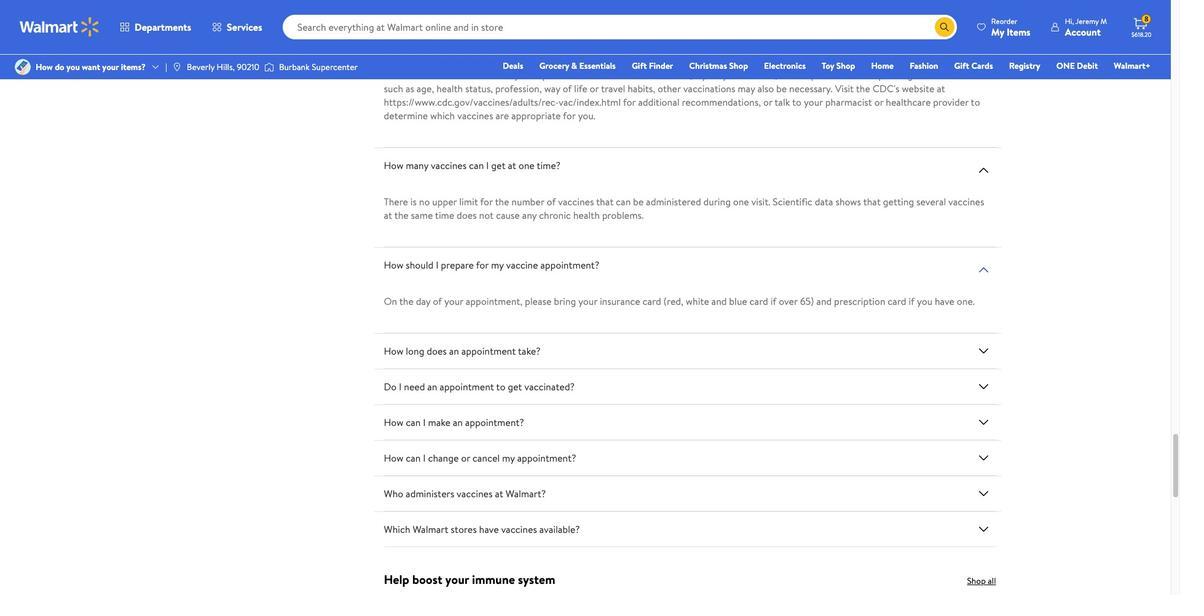 Task type: locate. For each thing, give the bounding box(es) containing it.
can left change
[[406, 451, 421, 465]]

1 gift from the left
[[632, 60, 647, 72]]

1 vertical spatial an
[[428, 380, 438, 394]]

and
[[780, 68, 795, 82], [712, 295, 727, 308], [817, 295, 832, 308]]

2 vertical spatial of
[[433, 295, 442, 308]]

who
[[384, 487, 404, 501]]

chronic
[[539, 209, 571, 222]]

how left do
[[36, 61, 53, 73]]

want
[[82, 61, 100, 73]]

1 vertical spatial are
[[522, 68, 535, 82]]

over
[[779, 295, 798, 308]]

1 vertical spatial which
[[384, 523, 411, 536]]

vaccine, left a
[[658, 68, 693, 82]]

appointment for take?
[[462, 344, 516, 358]]

toy shop link
[[817, 59, 861, 73]]

administers
[[406, 487, 455, 501]]

how up the on
[[384, 258, 404, 272]]

1 horizontal spatial and
[[780, 68, 795, 82]]

travel
[[601, 82, 626, 95]]

boost
[[412, 571, 443, 588]]

an up change
[[453, 416, 463, 429]]

walmart
[[413, 523, 449, 536]]

and right "65)"
[[817, 295, 832, 308]]

other
[[658, 82, 681, 95]]

0 horizontal spatial does
[[427, 344, 447, 358]]

bring
[[554, 295, 576, 308]]

that right chronic
[[596, 195, 614, 209]]

at right website on the top of the page
[[937, 82, 946, 95]]

appointment up do i need an appointment to get vaccinated?
[[462, 344, 516, 358]]

your inside all adults should make sure they are up to date on the covid-19 vaccine, a yearly flu vaccine, and tdap or tetanus. depending on risk factors such as age, health status, profession, way of life or travel habits, other vaccinations may also be necessary. visit the cdc's website at https://www.cdc.gov/vaccines/adults/rec-vac/index.html for additional recommendations, or talk to your pharmacist or healthcare provider to determine which vaccines are appropriate for you.
[[804, 95, 823, 109]]

i for make
[[423, 416, 426, 429]]

0 horizontal spatial are
[[451, 32, 465, 46]]

risk
[[929, 68, 944, 82]]

that right shows
[[864, 195, 881, 209]]

the right the on
[[400, 295, 414, 308]]

and for flu
[[780, 68, 795, 82]]

shop for christmas shop
[[730, 60, 748, 72]]

how long does an appointment take?
[[384, 344, 541, 358]]

who administers vaccines at walmart? image
[[977, 486, 992, 501]]

0 vertical spatial one
[[519, 159, 535, 172]]

1 horizontal spatial be
[[777, 82, 787, 95]]

does left not
[[457, 209, 477, 222]]

1 vertical spatial does
[[427, 344, 447, 358]]

vaccines
[[413, 32, 449, 46], [458, 109, 493, 122], [431, 159, 467, 172], [558, 195, 594, 209], [949, 195, 985, 209], [457, 487, 493, 501], [501, 523, 537, 536]]

all adults should make sure they are up to date on the covid-19 vaccine, a yearly flu vaccine, and tdap or tetanus. depending on risk factors such as age, health status, profession, way of life or travel habits, other vaccinations may also be necessary. visit the cdc's website at https://www.cdc.gov/vaccines/adults/rec-vac/index.html for additional recommendations, or talk to your pharmacist or healthcare provider to determine which vaccines are appropriate for you.
[[384, 68, 981, 122]]

0 horizontal spatial be
[[633, 195, 644, 209]]

1 horizontal spatial health
[[574, 209, 600, 222]]

2 vertical spatial appointment?
[[517, 451, 576, 465]]

1 vertical spatial my
[[502, 451, 515, 465]]

and inside all adults should make sure they are up to date on the covid-19 vaccine, a yearly flu vaccine, and tdap or tetanus. depending on risk factors such as age, health status, profession, way of life or travel habits, other vaccinations may also be necessary. visit the cdc's website at https://www.cdc.gov/vaccines/adults/rec-vac/index.html for additional recommendations, or talk to your pharmacist or healthcare provider to determine which vaccines are appropriate for you.
[[780, 68, 795, 82]]

0 horizontal spatial vaccine,
[[658, 68, 693, 82]]

walmart?
[[506, 487, 546, 501]]

2 vertical spatial are
[[496, 109, 509, 122]]

walmart+
[[1115, 60, 1151, 72]]

0 horizontal spatial make
[[428, 416, 451, 429]]

 image for beverly hills, 90210
[[172, 62, 182, 72]]

2 which from the top
[[384, 523, 411, 536]]

shop left all
[[968, 575, 986, 587]]

all
[[384, 68, 395, 82]]

how down do
[[384, 416, 404, 429]]

are left "recommended"
[[451, 32, 465, 46]]

0 vertical spatial appointment?
[[541, 258, 600, 272]]

1 horizontal spatial on
[[916, 68, 927, 82]]

make for should
[[455, 68, 478, 82]]

0 vertical spatial appointment
[[462, 344, 516, 358]]

appropriate
[[512, 109, 561, 122]]

be right the also
[[777, 82, 787, 95]]

how for how do you want your items?
[[36, 61, 53, 73]]

1 vertical spatial have
[[479, 523, 499, 536]]

of inside all adults should make sure they are up to date on the covid-19 vaccine, a yearly flu vaccine, and tdap or tetanus. depending on risk factors such as age, health status, profession, way of life or travel habits, other vaccinations may also be necessary. visit the cdc's website at https://www.cdc.gov/vaccines/adults/rec-vac/index.html for additional recommendations, or talk to your pharmacist or healthcare provider to determine which vaccines are appropriate for you.
[[563, 82, 572, 95]]

0 vertical spatial have
[[935, 295, 955, 308]]

2 vertical spatial an
[[453, 416, 463, 429]]

for
[[531, 32, 544, 46], [623, 95, 636, 109], [563, 109, 576, 122], [480, 195, 493, 209], [476, 258, 489, 272]]

same
[[411, 209, 433, 222]]

0 horizontal spatial health
[[437, 82, 463, 95]]

gift left 19
[[632, 60, 647, 72]]

pharmacist
[[826, 95, 873, 109]]

home
[[872, 60, 894, 72]]

1 horizontal spatial have
[[935, 295, 955, 308]]

how many vaccines can i get at one time? image
[[977, 163, 992, 178]]

do
[[55, 61, 64, 73]]

2 that from the left
[[864, 195, 881, 209]]

for inside there is no upper limit for the number of vaccines that can be administered during one visit. scientific data shows that getting several vaccines at the same time does not cause any chronic health problems.
[[480, 195, 493, 209]]

necessary.
[[790, 82, 833, 95]]

you left one.
[[917, 295, 933, 308]]

me?
[[546, 32, 564, 46]]

appointment? up walmart?
[[517, 451, 576, 465]]

1 horizontal spatial vaccine,
[[743, 68, 778, 82]]

which for which walmart stores have vaccines available?
[[384, 523, 411, 536]]

prepare
[[441, 258, 474, 272]]

are left up
[[522, 68, 535, 82]]

should
[[425, 68, 453, 82], [406, 258, 434, 272]]

on right &
[[583, 68, 594, 82]]

2 card from the left
[[750, 295, 769, 308]]

i left the prepare
[[436, 258, 439, 272]]

your right want
[[102, 61, 119, 73]]

1 vertical spatial make
[[428, 416, 451, 429]]

vaccines down walmart?
[[501, 523, 537, 536]]

0 horizontal spatial  image
[[172, 62, 182, 72]]

make
[[455, 68, 478, 82], [428, 416, 451, 429]]

have left one.
[[935, 295, 955, 308]]

visit.
[[752, 195, 771, 209]]

system
[[518, 571, 556, 588]]

you right do
[[66, 61, 80, 73]]

i for prepare
[[436, 258, 439, 272]]

0 horizontal spatial of
[[433, 295, 442, 308]]

should right adults
[[425, 68, 453, 82]]

0 vertical spatial which
[[384, 32, 411, 46]]

0 horizontal spatial have
[[479, 523, 499, 536]]

appointment? up cancel
[[465, 416, 524, 429]]

appointment down how long does an appointment take?
[[440, 380, 494, 394]]

1 horizontal spatial of
[[547, 195, 556, 209]]

make for i
[[428, 416, 451, 429]]

i
[[486, 159, 489, 172], [436, 258, 439, 272], [399, 380, 402, 394], [423, 416, 426, 429], [423, 451, 426, 465]]

get left time?
[[492, 159, 506, 172]]

Search search field
[[283, 15, 957, 39]]

christmas
[[690, 60, 727, 72]]

2 gift from the left
[[955, 60, 970, 72]]

and left tdap
[[780, 68, 795, 82]]

an
[[449, 344, 459, 358], [428, 380, 438, 394], [453, 416, 463, 429]]

of
[[563, 82, 572, 95], [547, 195, 556, 209], [433, 295, 442, 308]]

can left administered
[[616, 195, 631, 209]]

grocery
[[540, 60, 570, 72]]

 image
[[15, 59, 31, 75]]

0 vertical spatial be
[[777, 82, 787, 95]]

0 horizontal spatial shop
[[730, 60, 748, 72]]

https://www.cdc.gov/vaccines/adults/rec-
[[384, 95, 559, 109]]

can
[[469, 159, 484, 172], [616, 195, 631, 209], [406, 416, 421, 429], [406, 451, 421, 465]]

one inside there is no upper limit for the number of vaccines that can be administered during one visit. scientific data shows that getting several vaccines at the same time does not cause any chronic health problems.
[[733, 195, 749, 209]]

make inside all adults should make sure they are up to date on the covid-19 vaccine, a yearly flu vaccine, and tdap or tetanus. depending on risk factors such as age, health status, profession, way of life or travel habits, other vaccinations may also be necessary. visit the cdc's website at https://www.cdc.gov/vaccines/adults/rec-vac/index.html for additional recommendations, or talk to your pharmacist or healthcare provider to determine which vaccines are appropriate for you.
[[455, 68, 478, 82]]

0 horizontal spatial and
[[712, 295, 727, 308]]

card right 'blue'
[[750, 295, 769, 308]]

should up day at the left
[[406, 258, 434, 272]]

how can i change or cancel my appointment? image
[[977, 451, 992, 466]]

card right prescription
[[888, 295, 907, 308]]

at left is
[[384, 209, 392, 222]]

how up who
[[384, 451, 404, 465]]

0 vertical spatial health
[[437, 82, 463, 95]]

1 vertical spatial be
[[633, 195, 644, 209]]

0 vertical spatial my
[[491, 258, 504, 272]]

are down profession,
[[496, 109, 509, 122]]

gift finder link
[[627, 59, 679, 73]]

account
[[1066, 25, 1101, 38]]

vaccinations
[[684, 82, 736, 95]]

1 horizontal spatial make
[[455, 68, 478, 82]]

walmart image
[[20, 17, 100, 37]]

0 vertical spatial get
[[492, 159, 506, 172]]

or
[[819, 68, 828, 82], [590, 82, 599, 95], [764, 95, 773, 109], [875, 95, 884, 109], [461, 451, 470, 465]]

need
[[404, 380, 425, 394]]

how for how should i prepare for my vaccine appointment?
[[384, 258, 404, 272]]

appointment,
[[466, 295, 523, 308]]

get
[[492, 159, 506, 172], [508, 380, 522, 394]]

vaccines up adults
[[413, 32, 449, 46]]

65)
[[800, 295, 815, 308]]

0 vertical spatial should
[[425, 68, 453, 82]]

how for how many vaccines can i get at one time?
[[384, 159, 404, 172]]

yearly
[[702, 68, 728, 82]]

for right limit
[[480, 195, 493, 209]]

how left many
[[384, 159, 404, 172]]

hills,
[[217, 61, 235, 73]]

shop right the toy
[[837, 60, 856, 72]]

0 horizontal spatial on
[[583, 68, 594, 82]]

vaccine, right flu
[[743, 68, 778, 82]]

vaccines down the status,
[[458, 109, 493, 122]]

take?
[[518, 344, 541, 358]]

an right long
[[449, 344, 459, 358]]

can inside there is no upper limit for the number of vaccines that can be administered during one visit. scientific data shows that getting several vaccines at the same time does not cause any chronic health problems.
[[616, 195, 631, 209]]

1 vaccine, from the left
[[658, 68, 693, 82]]

how left long
[[384, 344, 404, 358]]

1 vertical spatial you
[[917, 295, 933, 308]]

0 horizontal spatial get
[[492, 159, 506, 172]]

1 horizontal spatial that
[[864, 195, 881, 209]]

 image right 90210
[[264, 61, 274, 73]]

on
[[583, 68, 594, 82], [916, 68, 927, 82]]

2 horizontal spatial are
[[522, 68, 535, 82]]

health inside all adults should make sure they are up to date on the covid-19 vaccine, a yearly flu vaccine, and tdap or tetanus. depending on risk factors such as age, health status, profession, way of life or travel habits, other vaccinations may also be necessary. visit the cdc's website at https://www.cdc.gov/vaccines/adults/rec-vac/index.html for additional recommendations, or talk to your pharmacist or healthcare provider to determine which vaccines are appropriate for you.
[[437, 82, 463, 95]]

0 horizontal spatial card
[[643, 295, 662, 308]]

christmas shop link
[[684, 59, 754, 73]]

for left me?
[[531, 32, 544, 46]]

and left 'blue'
[[712, 295, 727, 308]]

0 vertical spatial make
[[455, 68, 478, 82]]

one left visit. on the right top
[[733, 195, 749, 209]]

covid-
[[613, 68, 648, 82]]

essentials
[[580, 60, 616, 72]]

to left vaccinated?
[[496, 380, 506, 394]]

one
[[1057, 60, 1075, 72]]

how should i prepare for my vaccine appointment? image
[[977, 263, 992, 277]]

how for how can i make an appointment?
[[384, 416, 404, 429]]

how for how long does an appointment take?
[[384, 344, 404, 358]]

2 horizontal spatial card
[[888, 295, 907, 308]]

0 vertical spatial you
[[66, 61, 80, 73]]

which up all
[[384, 32, 411, 46]]

appointment? up bring
[[541, 258, 600, 272]]

you.
[[578, 109, 596, 122]]

cancel
[[473, 451, 500, 465]]

card left (red,
[[643, 295, 662, 308]]

at left walmart?
[[495, 487, 504, 501]]

make left "sure"
[[455, 68, 478, 82]]

on left risk
[[916, 68, 927, 82]]

 image for burbank supercenter
[[264, 61, 274, 73]]

health inside there is no upper limit for the number of vaccines that can be administered during one visit. scientific data shows that getting several vaccines at the same time does not cause any chronic health problems.
[[574, 209, 600, 222]]

i for change
[[423, 451, 426, 465]]

should inside all adults should make sure they are up to date on the covid-19 vaccine, a yearly flu vaccine, and tdap or tetanus. depending on risk factors such as age, health status, profession, way of life or travel habits, other vaccinations may also be necessary. visit the cdc's website at https://www.cdc.gov/vaccines/adults/rec-vac/index.html for additional recommendations, or talk to your pharmacist or healthcare provider to determine which vaccines are appropriate for you.
[[425, 68, 453, 82]]

gift left cards
[[955, 60, 970, 72]]

vaccines right "several"
[[949, 195, 985, 209]]

finder
[[649, 60, 674, 72]]

vaccinated?
[[525, 380, 575, 394]]

they
[[500, 68, 519, 82]]

how should i prepare for my vaccine appointment?
[[384, 258, 600, 272]]

one debit link
[[1051, 59, 1104, 73]]

0 vertical spatial does
[[457, 209, 477, 222]]

adults
[[398, 68, 423, 82]]

be left administered
[[633, 195, 644, 209]]

not
[[479, 209, 494, 222]]

1 horizontal spatial does
[[457, 209, 477, 222]]

1 which from the top
[[384, 32, 411, 46]]

2 horizontal spatial and
[[817, 295, 832, 308]]

1 vertical spatial health
[[574, 209, 600, 222]]

or down the depending
[[875, 95, 884, 109]]

shop up may
[[730, 60, 748, 72]]

items?
[[121, 61, 146, 73]]

health right 'age,'
[[437, 82, 463, 95]]

if right prescription
[[909, 295, 915, 308]]

website
[[902, 82, 935, 95]]

one left time?
[[519, 159, 535, 172]]

which walmart stores have vaccines available? image
[[977, 522, 992, 537]]

1 horizontal spatial card
[[750, 295, 769, 308]]

1 horizontal spatial gift
[[955, 60, 970, 72]]

1 horizontal spatial one
[[733, 195, 749, 209]]

0 horizontal spatial gift
[[632, 60, 647, 72]]

your right "boost"
[[446, 571, 469, 588]]

1 vertical spatial of
[[547, 195, 556, 209]]

0 vertical spatial an
[[449, 344, 459, 358]]

8 $618.20
[[1132, 14, 1152, 39]]

1 vertical spatial one
[[733, 195, 749, 209]]

make up change
[[428, 416, 451, 429]]

0 vertical spatial of
[[563, 82, 572, 95]]

1 on from the left
[[583, 68, 594, 82]]

which
[[384, 32, 411, 46], [384, 523, 411, 536]]

your right day at the left
[[445, 295, 464, 308]]

cdc's
[[873, 82, 900, 95]]

have right stores
[[479, 523, 499, 536]]

how can i make an appointment? image
[[977, 415, 992, 430]]

0 horizontal spatial that
[[596, 195, 614, 209]]

of left life
[[563, 82, 572, 95]]

1 horizontal spatial  image
[[264, 61, 274, 73]]

0 horizontal spatial if
[[771, 295, 777, 308]]

be inside there is no upper limit for the number of vaccines that can be administered during one visit. scientific data shows that getting several vaccines at the same time does not cause any chronic health problems.
[[633, 195, 644, 209]]

limit
[[460, 195, 478, 209]]

&
[[572, 60, 577, 72]]

of right number on the top of page
[[547, 195, 556, 209]]

health right chronic
[[574, 209, 600, 222]]

my
[[992, 25, 1005, 38]]

depending
[[867, 68, 913, 82]]

my right cancel
[[502, 451, 515, 465]]

many
[[406, 159, 429, 172]]

my left vaccine
[[491, 258, 504, 272]]

1 horizontal spatial get
[[508, 380, 522, 394]]

appointment?
[[541, 258, 600, 272], [465, 416, 524, 429], [517, 451, 576, 465]]

1 horizontal spatial shop
[[837, 60, 856, 72]]

do
[[384, 380, 397, 394]]

which left walmart
[[384, 523, 411, 536]]

appointment? for vaccine
[[541, 258, 600, 272]]

1 vertical spatial appointment
[[440, 380, 494, 394]]

1 vertical spatial get
[[508, 380, 522, 394]]

1 horizontal spatial if
[[909, 295, 915, 308]]

to right talk
[[793, 95, 802, 109]]

which
[[431, 109, 455, 122]]

2 horizontal spatial of
[[563, 82, 572, 95]]

supercenter
[[312, 61, 358, 73]]

Walmart Site-Wide search field
[[283, 15, 957, 39]]

i right do
[[399, 380, 402, 394]]

your down tdap
[[804, 95, 823, 109]]

gift for gift cards
[[955, 60, 970, 72]]

i left change
[[423, 451, 426, 465]]

if left the over
[[771, 295, 777, 308]]

be inside all adults should make sure they are up to date on the covid-19 vaccine, a yearly flu vaccine, and tdap or tetanus. depending on risk factors such as age, health status, profession, way of life or travel habits, other vaccinations may also be necessary. visit the cdc's website at https://www.cdc.gov/vaccines/adults/rec-vac/index.html for additional recommendations, or talk to your pharmacist or healthcare provider to determine which vaccines are appropriate for you.
[[777, 82, 787, 95]]

card
[[643, 295, 662, 308], [750, 295, 769, 308], [888, 295, 907, 308]]

 image
[[264, 61, 274, 73], [172, 62, 182, 72]]



Task type: describe. For each thing, give the bounding box(es) containing it.
electronics
[[764, 60, 806, 72]]

also
[[758, 82, 774, 95]]

appointment for to
[[440, 380, 494, 394]]

3 card from the left
[[888, 295, 907, 308]]

shop all
[[968, 575, 997, 587]]

how many vaccines can i get at one time?
[[384, 159, 561, 172]]

or left talk
[[764, 95, 773, 109]]

1 if from the left
[[771, 295, 777, 308]]

vaccines down time?
[[558, 195, 594, 209]]

insurance
[[600, 295, 641, 308]]

how for how can i change or cancel my appointment?
[[384, 451, 404, 465]]

for left you. at the top of the page
[[563, 109, 576, 122]]

one debit
[[1057, 60, 1099, 72]]

0 horizontal spatial you
[[66, 61, 80, 73]]

registry link
[[1004, 59, 1046, 73]]

how can i change or cancel my appointment?
[[384, 451, 576, 465]]

how long does an appointment take? image
[[977, 344, 992, 359]]

at inside there is no upper limit for the number of vaccines that can be administered during one visit. scientific data shows that getting several vaccines at the same time does not cause any chronic health problems.
[[384, 209, 392, 222]]

your right bring
[[579, 295, 598, 308]]

the right life
[[596, 68, 610, 82]]

toy
[[822, 60, 835, 72]]

i up not
[[486, 159, 489, 172]]

2 if from the left
[[909, 295, 915, 308]]

an for does
[[449, 344, 459, 358]]

1 vertical spatial appointment?
[[465, 416, 524, 429]]

data
[[815, 195, 834, 209]]

can up limit
[[469, 159, 484, 172]]

vaccine
[[506, 258, 538, 272]]

do i need an appointment to get vaccinated? image
[[977, 379, 992, 394]]

on the day of your appointment, please bring your insurance card (red, white and blue card if over 65) and prescription card if you have one.
[[384, 295, 975, 308]]

the left is
[[395, 209, 409, 222]]

date
[[562, 68, 581, 82]]

walmart+ link
[[1109, 59, 1157, 73]]

vaccines inside all adults should make sure they are up to date on the covid-19 vaccine, a yearly flu vaccine, and tdap or tetanus. depending on risk factors such as age, health status, profession, way of life or travel habits, other vaccinations may also be necessary. visit the cdc's website at https://www.cdc.gov/vaccines/adults/rec-vac/index.html for additional recommendations, or talk to your pharmacist or healthcare provider to determine which vaccines are appropriate for you.
[[458, 109, 493, 122]]

number
[[512, 195, 545, 209]]

hi,
[[1066, 16, 1075, 26]]

does inside there is no upper limit for the number of vaccines that can be administered during one visit. scientific data shows that getting several vaccines at the same time does not cause any chronic health problems.
[[457, 209, 477, 222]]

which vaccines are recommended for me? image
[[977, 36, 992, 51]]

gift finder
[[632, 60, 674, 72]]

long
[[406, 344, 425, 358]]

administered
[[646, 195, 701, 209]]

christmas shop
[[690, 60, 748, 72]]

can down "need"
[[406, 416, 421, 429]]

no
[[419, 195, 430, 209]]

as
[[406, 82, 414, 95]]

profession,
[[496, 82, 542, 95]]

how can i make an appointment?
[[384, 416, 524, 429]]

at left time?
[[508, 159, 517, 172]]

home link
[[866, 59, 900, 73]]

|
[[165, 61, 167, 73]]

age,
[[417, 82, 434, 95]]

getting
[[884, 195, 915, 209]]

shop for toy shop
[[837, 60, 856, 72]]

flu
[[730, 68, 741, 82]]

help
[[384, 571, 410, 588]]

a
[[695, 68, 700, 82]]

for right the prepare
[[476, 258, 489, 272]]

0 horizontal spatial one
[[519, 159, 535, 172]]

prescription
[[835, 295, 886, 308]]

several
[[917, 195, 947, 209]]

1 that from the left
[[596, 195, 614, 209]]

2 on from the left
[[916, 68, 927, 82]]

gift cards link
[[949, 59, 999, 73]]

upper
[[432, 195, 457, 209]]

2 vaccine, from the left
[[743, 68, 778, 82]]

beverly
[[187, 61, 215, 73]]

additional
[[638, 95, 680, 109]]

search icon image
[[940, 22, 950, 32]]

such
[[384, 82, 403, 95]]

or left cancel
[[461, 451, 470, 465]]

blue
[[730, 295, 748, 308]]

services button
[[202, 12, 273, 42]]

provider
[[934, 95, 969, 109]]

which walmart stores have vaccines available?
[[384, 523, 580, 536]]

fashion
[[910, 60, 939, 72]]

cards
[[972, 60, 994, 72]]

deals
[[503, 60, 524, 72]]

during
[[704, 195, 731, 209]]

hi, jeremy m account
[[1066, 16, 1108, 38]]

appointment? for my
[[517, 451, 576, 465]]

burbank supercenter
[[279, 61, 358, 73]]

one.
[[957, 295, 975, 308]]

services
[[227, 20, 262, 34]]

vaccines right many
[[431, 159, 467, 172]]

the right not
[[495, 195, 509, 209]]

recommended
[[467, 32, 529, 46]]

change
[[428, 451, 459, 465]]

1 card from the left
[[643, 295, 662, 308]]

0 vertical spatial are
[[451, 32, 465, 46]]

electronics link
[[759, 59, 812, 73]]

is
[[411, 195, 417, 209]]

for down covid-
[[623, 95, 636, 109]]

fashion link
[[905, 59, 944, 73]]

vaccines down the "how can i change or cancel my appointment?"
[[457, 487, 493, 501]]

habits,
[[628, 82, 656, 95]]

jeremy
[[1076, 16, 1099, 26]]

items
[[1007, 25, 1031, 38]]

an for need
[[428, 380, 438, 394]]

1 vertical spatial should
[[406, 258, 434, 272]]

19
[[647, 68, 656, 82]]

time?
[[537, 159, 561, 172]]

to right the provider
[[971, 95, 981, 109]]

how do you want your items?
[[36, 61, 146, 73]]

or right life
[[590, 82, 599, 95]]

reorder my items
[[992, 16, 1031, 38]]

reorder
[[992, 16, 1018, 26]]

burbank
[[279, 61, 310, 73]]

immune
[[472, 571, 515, 588]]

at inside all adults should make sure they are up to date on the covid-19 vaccine, a yearly flu vaccine, and tdap or tetanus. depending on risk factors such as age, health status, profession, way of life or travel habits, other vaccinations may also be necessary. visit the cdc's website at https://www.cdc.gov/vaccines/adults/rec-vac/index.html for additional recommendations, or talk to your pharmacist or healthcare provider to determine which vaccines are appropriate for you.
[[937, 82, 946, 95]]

to right up
[[550, 68, 559, 82]]

visit
[[835, 82, 854, 95]]

departments button
[[109, 12, 202, 42]]

time
[[435, 209, 455, 222]]

2 horizontal spatial shop
[[968, 575, 986, 587]]

scientific
[[773, 195, 813, 209]]

please
[[525, 295, 552, 308]]

and for over
[[817, 295, 832, 308]]

or right tdap
[[819, 68, 828, 82]]

help boost your immune system
[[384, 571, 556, 588]]

there is no upper limit for the number of vaccines that can be administered during one visit. scientific data shows that getting several vaccines at the same time does not cause any chronic health problems.
[[384, 195, 985, 222]]

recommendations,
[[682, 95, 761, 109]]

the right the visit
[[856, 82, 871, 95]]

tetanus.
[[831, 68, 864, 82]]

1 horizontal spatial are
[[496, 109, 509, 122]]

which for which vaccines are recommended for me?
[[384, 32, 411, 46]]

gift for gift finder
[[632, 60, 647, 72]]

1 horizontal spatial you
[[917, 295, 933, 308]]

of inside there is no upper limit for the number of vaccines that can be administered during one visit. scientific data shows that getting several vaccines at the same time does not cause any chronic health problems.
[[547, 195, 556, 209]]



Task type: vqa. For each thing, say whether or not it's contained in the screenshot.
such
yes



